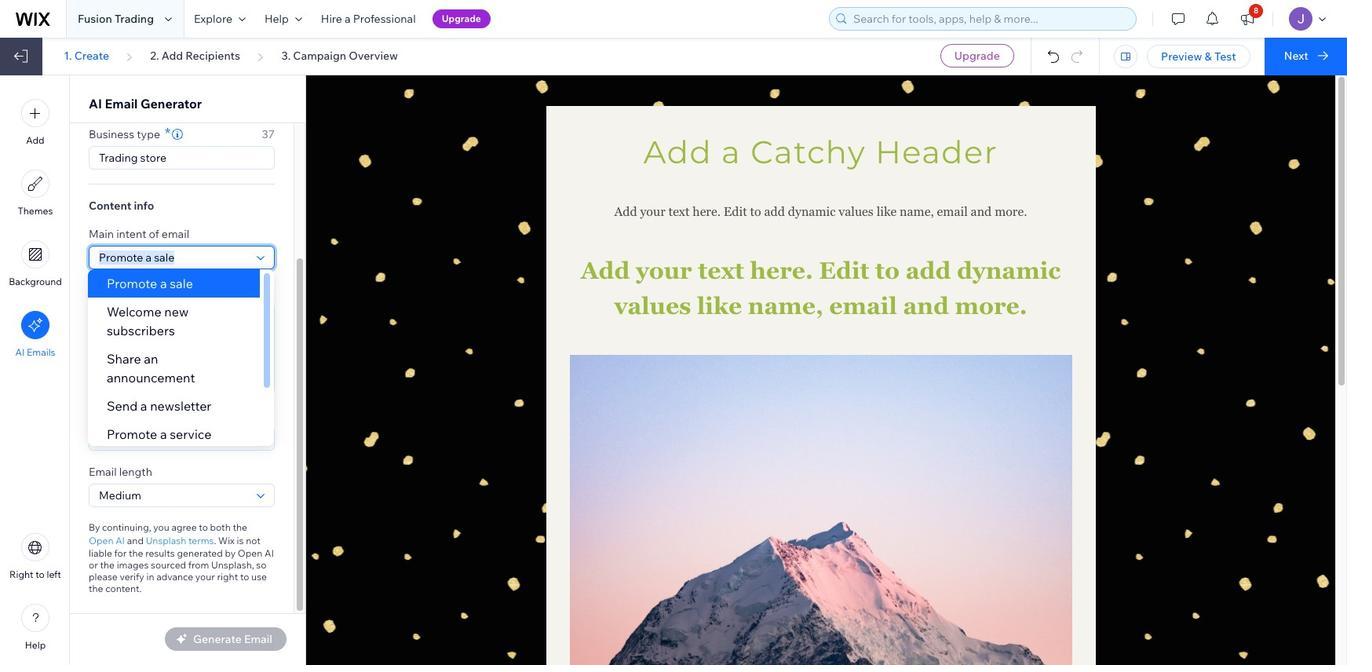 Task type: describe. For each thing, give the bounding box(es) containing it.
2 horizontal spatial and
[[971, 204, 992, 219]]

subscribers
[[107, 323, 175, 338]]

for
[[114, 547, 127, 559]]

the right or
[[100, 559, 115, 571]]

so
[[256, 559, 267, 571]]

explore
[[194, 12, 232, 26]]

right to left button
[[9, 533, 61, 580]]

1 vertical spatial more.
[[955, 292, 1027, 320]]

main
[[89, 227, 114, 241]]

ai emails button
[[15, 311, 55, 358]]

1. create
[[64, 49, 109, 63]]

generator
[[141, 96, 202, 111]]

right
[[9, 568, 33, 580]]

trading
[[115, 12, 154, 26]]

business
[[89, 127, 134, 141]]

unsplash
[[146, 534, 186, 546]]

ai inside ai emails button
[[15, 346, 25, 358]]

1 vertical spatial of
[[116, 408, 127, 422]]

like inside add your text here. edit to add dynamic values like name, email and more.
[[697, 292, 742, 320]]

37
[[262, 127, 275, 141]]

create
[[74, 49, 109, 63]]

sale
[[170, 276, 193, 291]]

or
[[89, 559, 98, 571]]

0 horizontal spatial upgrade button
[[432, 9, 491, 28]]

ai up business
[[89, 96, 102, 111]]

ai email generator
[[89, 96, 202, 111]]

1 vertical spatial text
[[698, 257, 744, 284]]

hire a professional
[[321, 12, 416, 26]]

describe
[[89, 283, 134, 298]]

. wix is not liable for the results generated by open ai or the images sourced from unsplash, so please verify in advance your right to use the content.
[[89, 534, 274, 594]]

background button
[[9, 240, 62, 287]]

by
[[89, 521, 100, 533]]

test
[[1215, 49, 1236, 64]]

0 horizontal spatial help button
[[21, 604, 49, 651]]

Business type field
[[94, 147, 269, 169]]

unsplash terms link
[[146, 533, 214, 547]]

promote a sale
[[107, 276, 193, 291]]

unsplash,
[[211, 559, 254, 571]]

1 vertical spatial upgrade
[[955, 49, 1000, 63]]

send a newsletter
[[107, 398, 212, 414]]

a for professional
[[345, 12, 351, 26]]

continuing,
[[102, 521, 151, 533]]

0 vertical spatial add
[[764, 204, 785, 219]]

1 vertical spatial upgrade button
[[941, 44, 1014, 68]]

next button
[[1265, 38, 1347, 75]]

open ai link
[[89, 533, 125, 547]]

overview
[[349, 49, 398, 63]]

to inside by continuing, you agree to both the open ai and unsplash terms
[[199, 521, 208, 533]]

email inside describe your email campaign * 700
[[162, 283, 190, 298]]

0 horizontal spatial *
[[165, 124, 171, 142]]

hire
[[321, 12, 342, 26]]

agree
[[172, 521, 197, 533]]

8
[[1254, 5, 1259, 16]]

liable
[[89, 547, 112, 559]]

advance
[[156, 571, 193, 583]]

1 vertical spatial and
[[903, 292, 949, 320]]

header
[[876, 133, 998, 171]]

fusion
[[78, 12, 112, 26]]

1.
[[64, 49, 72, 63]]

business type *
[[89, 124, 171, 142]]

0 vertical spatial values
[[839, 204, 874, 219]]

0 vertical spatial email
[[105, 96, 138, 111]]

1 horizontal spatial like
[[877, 204, 897, 219]]

a for sale
[[160, 276, 167, 291]]

list box containing promote a sale
[[88, 269, 274, 448]]

ai inside . wix is not liable for the results generated by open ai or the images sourced from unsplash, so please verify in advance your right to use the content.
[[265, 547, 274, 559]]

3. campaign overview
[[281, 49, 398, 63]]

2. add recipients
[[150, 49, 240, 63]]

describe your email campaign * 700
[[89, 280, 275, 298]]

is
[[237, 534, 244, 546]]

generated
[[177, 547, 223, 559]]

recipients
[[186, 49, 240, 63]]

please
[[89, 571, 118, 583]]

the inside by continuing, you agree to both the open ai and unsplash terms
[[233, 521, 247, 533]]

you
[[153, 521, 169, 533]]

the right for
[[129, 547, 143, 559]]

0 vertical spatial of
[[149, 227, 159, 241]]

a for newsletter
[[140, 398, 147, 414]]

verify
[[120, 571, 144, 583]]

1 vertical spatial add
[[906, 257, 951, 284]]

2. add recipients link
[[150, 49, 240, 63]]

in
[[146, 571, 154, 583]]

content info
[[89, 199, 154, 213]]

terms
[[188, 534, 214, 546]]

email length
[[89, 465, 152, 479]]

to inside . wix is not liable for the results generated by open ai or the images sourced from unsplash, so please verify in advance your right to use the content.
[[240, 571, 249, 583]]

add inside button
[[26, 134, 44, 146]]

both
[[210, 521, 231, 533]]

your inside . wix is not liable for the results generated by open ai or the images sourced from unsplash, so please verify in advance your right to use the content.
[[195, 571, 215, 583]]

campaign
[[293, 49, 346, 63]]

share
[[107, 351, 141, 367]]

0 vertical spatial upgrade
[[442, 13, 481, 24]]

700
[[255, 283, 275, 298]]

to inside button
[[36, 568, 45, 580]]

2.
[[150, 49, 159, 63]]

send
[[107, 398, 138, 414]]

by continuing, you agree to both the open ai and unsplash terms
[[89, 521, 247, 546]]

service
[[170, 426, 211, 442]]

1 vertical spatial add your text here. edit to add dynamic values like name, email and more.
[[581, 257, 1067, 320]]



Task type: vqa. For each thing, say whether or not it's contained in the screenshot.
Create Segment button to the middle
no



Task type: locate. For each thing, give the bounding box(es) containing it.
1 horizontal spatial open
[[238, 547, 262, 559]]

None field
[[94, 247, 252, 269], [94, 428, 252, 450], [94, 484, 252, 506], [94, 247, 252, 269], [94, 428, 252, 450], [94, 484, 252, 506]]

help down right to left
[[25, 639, 46, 651]]

promote down tone of voice on the left
[[107, 426, 157, 442]]

type
[[137, 127, 160, 141]]

0 vertical spatial help
[[265, 12, 289, 26]]

open
[[89, 534, 113, 546], [238, 547, 262, 559]]

promote a service
[[107, 426, 211, 442]]

help button
[[255, 0, 312, 38], [21, 604, 49, 651]]

tone of voice
[[89, 408, 156, 422]]

0 horizontal spatial name,
[[748, 292, 823, 320]]

1 horizontal spatial upgrade
[[955, 49, 1000, 63]]

themes button
[[18, 170, 53, 217]]

campaign
[[192, 283, 243, 298]]

main intent of email
[[89, 227, 189, 241]]

1 horizontal spatial here.
[[750, 257, 813, 284]]

right to left
[[9, 568, 61, 580]]

0 vertical spatial upgrade button
[[432, 9, 491, 28]]

the up is
[[233, 521, 247, 533]]

1 vertical spatial *
[[248, 280, 254, 298]]

1 horizontal spatial help button
[[255, 0, 312, 38]]

0 vertical spatial open
[[89, 534, 113, 546]]

promote
[[107, 276, 157, 291], [107, 426, 157, 442]]

a inside promote a sale option
[[160, 276, 167, 291]]

ai up for
[[116, 534, 125, 546]]

1 vertical spatial like
[[697, 292, 742, 320]]

upgrade right professional
[[442, 13, 481, 24]]

0 vertical spatial like
[[877, 204, 897, 219]]

a left service at bottom left
[[160, 426, 167, 442]]

preview
[[1161, 49, 1202, 64]]

list box
[[88, 269, 274, 448]]

1 horizontal spatial name,
[[900, 204, 934, 219]]

0 horizontal spatial edit
[[724, 204, 747, 219]]

Search for tools, apps, help & more... field
[[849, 8, 1131, 30]]

ai up use
[[265, 547, 274, 559]]

2 vertical spatial and
[[127, 534, 144, 546]]

welcome
[[107, 304, 161, 320]]

0 horizontal spatial values
[[614, 292, 691, 320]]

here.
[[693, 204, 721, 219], [750, 257, 813, 284]]

1 vertical spatial open
[[238, 547, 262, 559]]

1 vertical spatial help
[[25, 639, 46, 651]]

1 vertical spatial name,
[[748, 292, 823, 320]]

catchy
[[751, 133, 866, 171]]

announcement
[[107, 370, 195, 386]]

1 vertical spatial dynamic
[[957, 257, 1061, 284]]

add your text here. edit to add dynamic values like name, email and more.
[[614, 204, 1027, 219], [581, 257, 1067, 320]]

of right intent at the top left
[[149, 227, 159, 241]]

0 horizontal spatial and
[[127, 534, 144, 546]]

0 vertical spatial edit
[[724, 204, 747, 219]]

1 horizontal spatial values
[[839, 204, 874, 219]]

upgrade down "search for tools, apps, help & more..." field
[[955, 49, 1000, 63]]

upgrade button right professional
[[432, 9, 491, 28]]

themes
[[18, 205, 53, 217]]

left
[[47, 568, 61, 580]]

content.
[[105, 583, 142, 594]]

1 horizontal spatial help
[[265, 12, 289, 26]]

share an announcement
[[107, 351, 195, 386]]

1. create link
[[64, 49, 109, 63]]

0 horizontal spatial add
[[764, 204, 785, 219]]

0 horizontal spatial here.
[[693, 204, 721, 219]]

1 promote from the top
[[107, 276, 157, 291]]

emails
[[27, 346, 55, 358]]

professional
[[353, 12, 416, 26]]

voice
[[129, 408, 156, 422]]

your
[[640, 204, 666, 219], [636, 257, 692, 284], [137, 283, 160, 298], [195, 571, 215, 583]]

0 horizontal spatial help
[[25, 639, 46, 651]]

a right send
[[140, 398, 147, 414]]

0 horizontal spatial text
[[669, 204, 690, 219]]

1 vertical spatial values
[[614, 292, 691, 320]]

ai
[[89, 96, 102, 111], [15, 346, 25, 358], [116, 534, 125, 546], [265, 547, 274, 559]]

3. campaign overview link
[[281, 49, 398, 63]]

email up business type *
[[105, 96, 138, 111]]

to
[[750, 204, 761, 219], [875, 257, 900, 284], [199, 521, 208, 533], [36, 568, 45, 580], [240, 571, 249, 583]]

hire a professional link
[[312, 0, 425, 38]]

info
[[134, 199, 154, 213]]

0 horizontal spatial of
[[116, 408, 127, 422]]

length
[[119, 465, 152, 479]]

promote inside option
[[107, 276, 157, 291]]

open inside by continuing, you agree to both the open ai and unsplash terms
[[89, 534, 113, 546]]

open inside . wix is not liable for the results generated by open ai or the images sourced from unsplash, so please verify in advance your right to use the content.
[[238, 547, 262, 559]]

next
[[1284, 49, 1309, 63]]

0 vertical spatial add your text here. edit to add dynamic values like name, email and more.
[[614, 204, 1027, 219]]

0 horizontal spatial upgrade
[[442, 13, 481, 24]]

0 vertical spatial *
[[165, 124, 171, 142]]

wix
[[218, 534, 235, 546]]

Describe your email campaign text field
[[90, 303, 274, 393]]

upgrade
[[442, 13, 481, 24], [955, 49, 1000, 63]]

a for catchy
[[722, 133, 741, 171]]

1 horizontal spatial dynamic
[[957, 257, 1061, 284]]

1 horizontal spatial edit
[[819, 257, 870, 284]]

promote for promote a service
[[107, 426, 157, 442]]

of right "tone"
[[116, 408, 127, 422]]

upgrade button down "search for tools, apps, help & more..." field
[[941, 44, 1014, 68]]

images
[[117, 559, 149, 571]]

1 horizontal spatial upgrade button
[[941, 44, 1014, 68]]

1 vertical spatial edit
[[819, 257, 870, 284]]

help button down right to left
[[21, 604, 49, 651]]

intent
[[116, 227, 146, 241]]

promote up the welcome at the left of the page
[[107, 276, 157, 291]]

values
[[839, 204, 874, 219], [614, 292, 691, 320]]

add a catchy header
[[644, 133, 998, 171]]

a left "catchy"
[[722, 133, 741, 171]]

the
[[233, 521, 247, 533], [129, 547, 143, 559], [100, 559, 115, 571], [89, 583, 103, 594]]

a right "hire"
[[345, 12, 351, 26]]

1 horizontal spatial add
[[906, 257, 951, 284]]

a left sale
[[160, 276, 167, 291]]

help button up 3.
[[255, 0, 312, 38]]

1 horizontal spatial text
[[698, 257, 744, 284]]

* left 700
[[248, 280, 254, 298]]

.
[[214, 534, 216, 546]]

0 vertical spatial name,
[[900, 204, 934, 219]]

not
[[246, 534, 260, 546]]

promote for promote a sale
[[107, 276, 157, 291]]

1 vertical spatial email
[[89, 465, 117, 479]]

help up 3.
[[265, 12, 289, 26]]

ai left emails
[[15, 346, 25, 358]]

your inside describe your email campaign * 700
[[137, 283, 160, 298]]

from
[[188, 559, 209, 571]]

&
[[1205, 49, 1212, 64]]

1 vertical spatial promote
[[107, 426, 157, 442]]

1 vertical spatial here.
[[750, 257, 813, 284]]

preview & test button
[[1147, 45, 1251, 68]]

0 horizontal spatial like
[[697, 292, 742, 320]]

3.
[[281, 49, 291, 63]]

sourced
[[151, 559, 186, 571]]

*
[[165, 124, 171, 142], [248, 280, 254, 298]]

1 horizontal spatial of
[[149, 227, 159, 241]]

0 vertical spatial here.
[[693, 204, 721, 219]]

help
[[265, 12, 289, 26], [25, 639, 46, 651]]

a inside hire a professional link
[[345, 12, 351, 26]]

* right "type"
[[165, 124, 171, 142]]

content
[[89, 199, 131, 213]]

upgrade button
[[432, 9, 491, 28], [941, 44, 1014, 68]]

add
[[162, 49, 183, 63], [644, 133, 712, 171], [26, 134, 44, 146], [614, 204, 637, 219], [581, 257, 630, 284]]

preview & test
[[1161, 49, 1236, 64]]

add button
[[21, 99, 49, 146]]

1 vertical spatial help button
[[21, 604, 49, 651]]

right
[[217, 571, 238, 583]]

the down or
[[89, 583, 103, 594]]

0 vertical spatial dynamic
[[788, 204, 836, 219]]

0 vertical spatial help button
[[255, 0, 312, 38]]

email
[[937, 204, 968, 219], [162, 227, 189, 241], [162, 283, 190, 298], [829, 292, 897, 320]]

1 horizontal spatial *
[[248, 280, 254, 298]]

0 horizontal spatial open
[[89, 534, 113, 546]]

2 promote from the top
[[107, 426, 157, 442]]

0 vertical spatial more.
[[995, 204, 1027, 219]]

email left length
[[89, 465, 117, 479]]

by
[[225, 547, 236, 559]]

0 horizontal spatial dynamic
[[788, 204, 836, 219]]

background
[[9, 276, 62, 287]]

0 vertical spatial promote
[[107, 276, 157, 291]]

a for service
[[160, 426, 167, 442]]

1 horizontal spatial and
[[903, 292, 949, 320]]

use
[[251, 571, 267, 583]]

0 vertical spatial text
[[669, 204, 690, 219]]

an
[[144, 351, 158, 367]]

tone
[[89, 408, 114, 422]]

and inside by continuing, you agree to both the open ai and unsplash terms
[[127, 534, 144, 546]]

welcome new subscribers
[[107, 304, 189, 338]]

ai inside by continuing, you agree to both the open ai and unsplash terms
[[116, 534, 125, 546]]

0 vertical spatial and
[[971, 204, 992, 219]]

ai emails
[[15, 346, 55, 358]]

promote a sale option
[[88, 269, 260, 298]]

edit
[[724, 204, 747, 219], [819, 257, 870, 284]]

open up liable
[[89, 534, 113, 546]]

new
[[164, 304, 189, 320]]

open down not
[[238, 547, 262, 559]]

8 button
[[1230, 0, 1265, 38]]

newsletter
[[150, 398, 212, 414]]



